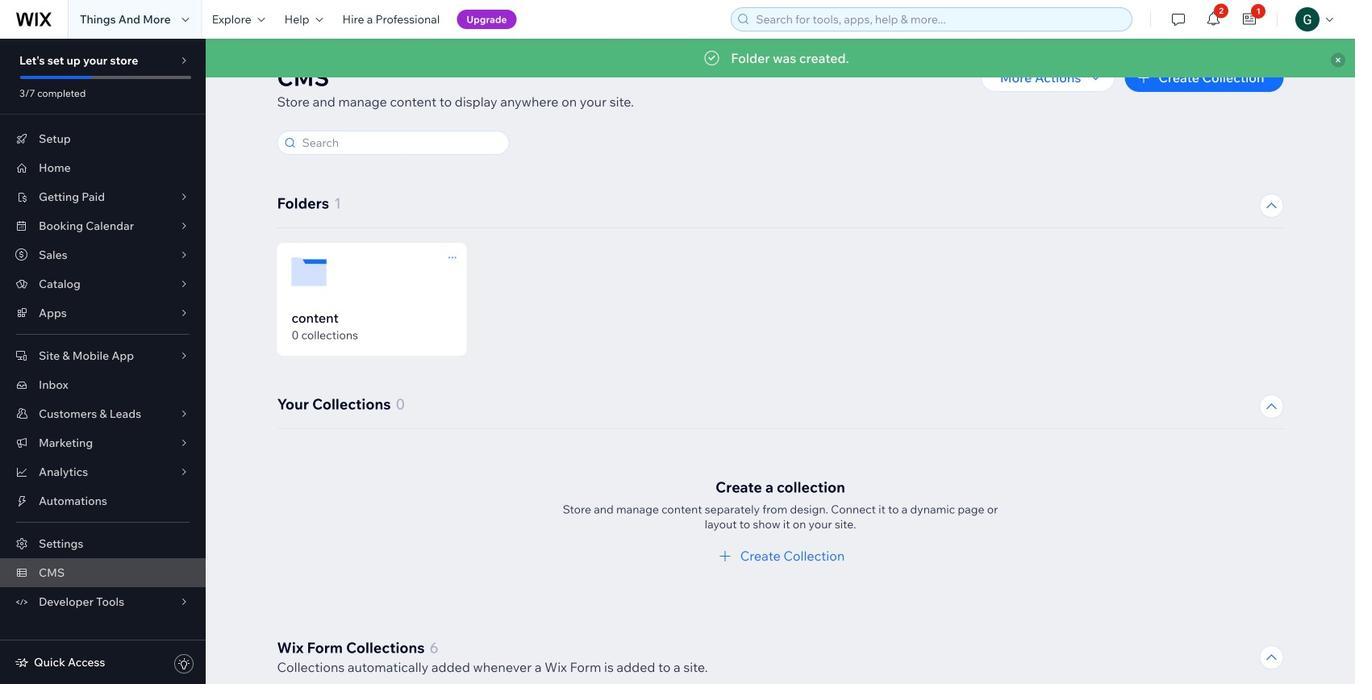 Task type: locate. For each thing, give the bounding box(es) containing it.
Search field
[[297, 132, 504, 154]]

alert
[[206, 39, 1356, 77]]



Task type: vqa. For each thing, say whether or not it's contained in the screenshot.
Search for tools, apps, help & more... field
yes



Task type: describe. For each thing, give the bounding box(es) containing it.
Search for tools, apps, help & more... field
[[751, 8, 1127, 31]]

sidebar element
[[0, 39, 206, 684]]



